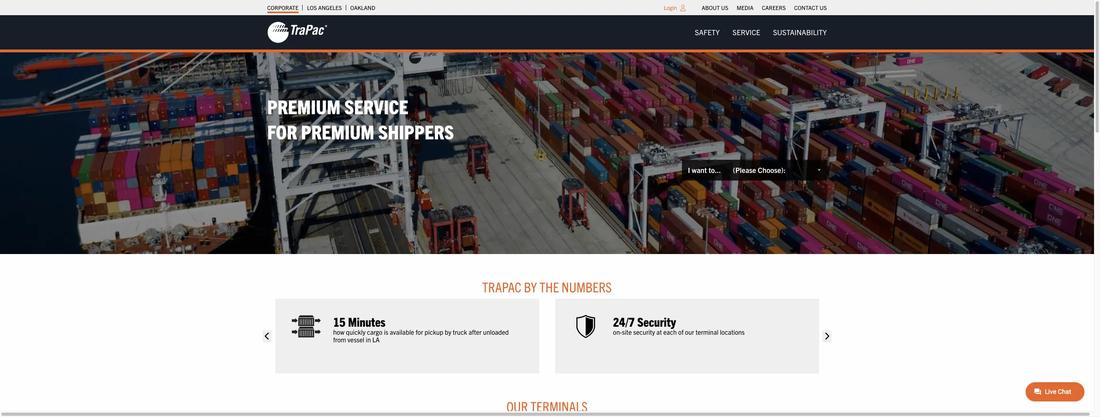 Task type: locate. For each thing, give the bounding box(es) containing it.
us for about us
[[721, 4, 729, 11]]

main content
[[259, 278, 835, 418]]

of
[[679, 329, 684, 337]]

about
[[702, 4, 720, 11]]

safety
[[695, 28, 720, 37]]

us
[[721, 4, 729, 11], [820, 4, 827, 11]]

los angeles link
[[307, 2, 342, 13]]

menu bar
[[698, 2, 831, 13], [689, 24, 834, 40]]

menu bar up 'service' link at the right
[[698, 2, 831, 13]]

menu bar containing about us
[[698, 2, 831, 13]]

1 vertical spatial menu bar
[[689, 24, 834, 40]]

by
[[524, 278, 537, 296]]

contact us
[[795, 4, 827, 11]]

los
[[307, 4, 317, 11]]

1 us from the left
[[721, 4, 729, 11]]

our terminals
[[507, 398, 588, 415]]

light image
[[681, 5, 686, 11]]

service
[[733, 28, 761, 37], [345, 94, 409, 119]]

safety link
[[689, 24, 727, 40]]

0 horizontal spatial service
[[345, 94, 409, 119]]

in
[[366, 336, 371, 344]]

2 us from the left
[[820, 4, 827, 11]]

how
[[333, 329, 345, 337]]

trapac
[[483, 278, 522, 296]]

about us
[[702, 4, 729, 11]]

truck
[[453, 329, 467, 337]]

0 vertical spatial premium
[[267, 94, 341, 119]]

careers link
[[762, 2, 786, 13]]

1 vertical spatial service
[[345, 94, 409, 119]]

0 horizontal spatial us
[[721, 4, 729, 11]]

1 horizontal spatial us
[[820, 4, 827, 11]]

media
[[737, 4, 754, 11]]

locations
[[720, 329, 745, 337]]

pickup
[[425, 329, 444, 337]]

for
[[416, 329, 423, 337]]

15
[[333, 314, 346, 330]]

available
[[390, 329, 414, 337]]

numbers
[[562, 278, 612, 296]]

1 horizontal spatial service
[[733, 28, 761, 37]]

us right the about
[[721, 4, 729, 11]]

login link
[[664, 4, 677, 11]]

i want to...
[[688, 166, 721, 175]]

0 vertical spatial menu bar
[[698, 2, 831, 13]]

for
[[267, 119, 297, 143]]

sustainability
[[773, 28, 827, 37]]

15 minutes how quickly cargo is available for pickup by truck after unloaded from vessel in la
[[333, 314, 509, 344]]

angeles
[[318, 4, 342, 11]]

media link
[[737, 2, 754, 13]]

oakland
[[350, 4, 376, 11]]

24/7 security on-site security at each of our terminal locations
[[613, 314, 745, 337]]

i
[[688, 166, 690, 175]]

after
[[469, 329, 482, 337]]

us right contact
[[820, 4, 827, 11]]

1 vertical spatial premium
[[301, 119, 375, 143]]

premium
[[267, 94, 341, 119], [301, 119, 375, 143]]

contact
[[795, 4, 819, 11]]

24/7
[[613, 314, 635, 330]]

security
[[634, 329, 655, 337]]

sustainability link
[[767, 24, 834, 40]]

menu bar down the careers in the right of the page
[[689, 24, 834, 40]]



Task type: vqa. For each thing, say whether or not it's contained in the screenshot.
Satellite popup button
no



Task type: describe. For each thing, give the bounding box(es) containing it.
site
[[622, 329, 632, 337]]

terminal
[[696, 329, 719, 337]]

shippers
[[378, 119, 454, 143]]

to...
[[709, 166, 721, 175]]

login
[[664, 4, 677, 11]]

menu bar containing safety
[[689, 24, 834, 40]]

los angeles
[[307, 4, 342, 11]]

minutes
[[348, 314, 386, 330]]

solid image
[[263, 331, 272, 343]]

trapac by the numbers
[[483, 278, 612, 296]]

each
[[664, 329, 677, 337]]

want
[[692, 166, 707, 175]]

premium service for premium shippers
[[267, 94, 454, 143]]

quickly
[[346, 329, 366, 337]]

terminals
[[531, 398, 588, 415]]

security
[[638, 314, 676, 330]]

0 vertical spatial service
[[733, 28, 761, 37]]

unloaded
[[483, 329, 509, 337]]

from
[[333, 336, 346, 344]]

corporate link
[[267, 2, 299, 13]]

contact us link
[[795, 2, 827, 13]]

about us link
[[702, 2, 729, 13]]

the
[[540, 278, 559, 296]]

is
[[384, 329, 389, 337]]

careers
[[762, 4, 786, 11]]

us for contact us
[[820, 4, 827, 11]]

oakland link
[[350, 2, 376, 13]]

corporate image
[[267, 21, 327, 44]]

corporate
[[267, 4, 299, 11]]

vessel
[[348, 336, 365, 344]]

service inside premium service for premium shippers
[[345, 94, 409, 119]]

solid image
[[823, 331, 832, 343]]

cargo
[[367, 329, 383, 337]]

at
[[657, 329, 662, 337]]

service link
[[727, 24, 767, 40]]

our
[[507, 398, 528, 415]]

our
[[685, 329, 694, 337]]

on-
[[613, 329, 622, 337]]

la
[[373, 336, 380, 344]]

main content containing trapac by the numbers
[[259, 278, 835, 418]]

by
[[445, 329, 452, 337]]



